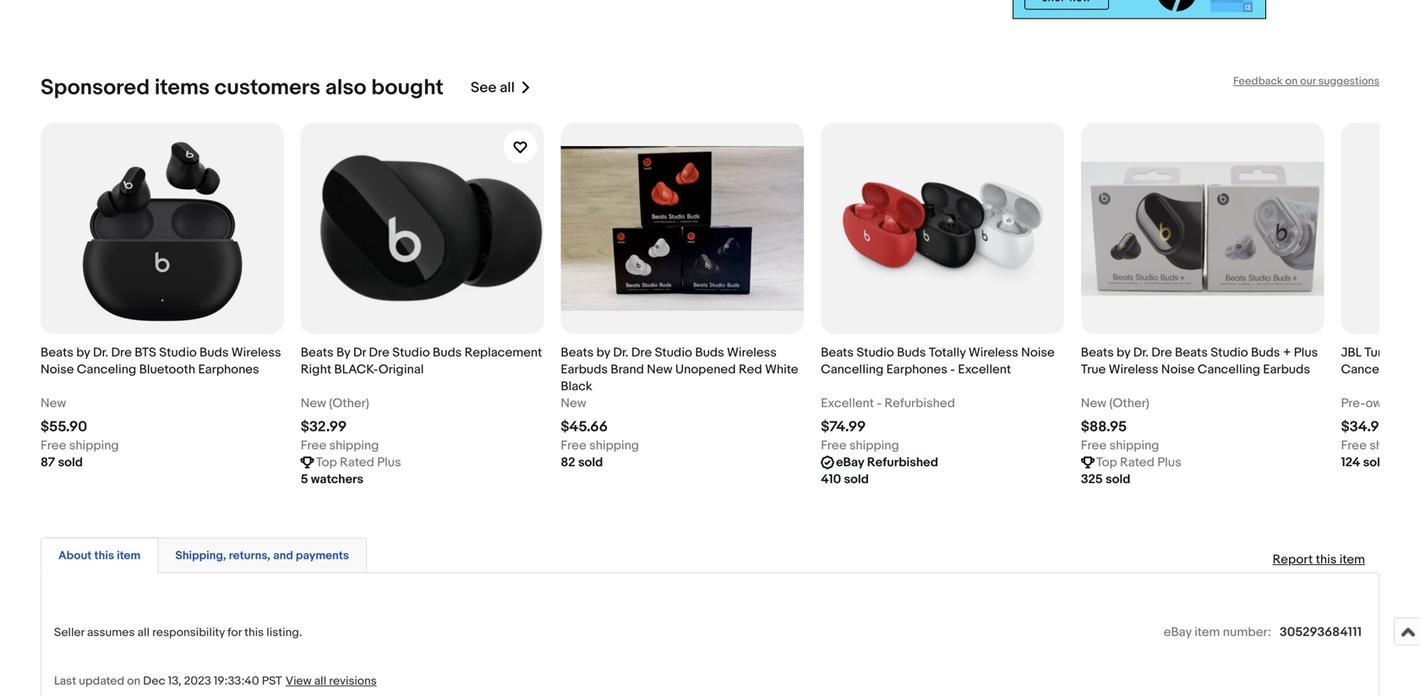 Task type: locate. For each thing, give the bounding box(es) containing it.
dre up new (other) $88.95 free shipping
[[1152, 346, 1172, 361]]

(other) for $32.99
[[329, 396, 369, 411]]

on left our
[[1285, 75, 1298, 88]]

1 buds from the left
[[200, 346, 229, 361]]

dre for $32.99
[[369, 346, 390, 361]]

2 shipping from the left
[[329, 438, 379, 454]]

1 horizontal spatial free shipping text field
[[301, 438, 379, 455]]

1 horizontal spatial earbuds
[[1263, 362, 1310, 378]]

shipping up top rated plus text box
[[329, 438, 379, 454]]

5 buds from the left
[[1251, 346, 1280, 361]]

ebay
[[836, 455, 864, 471], [1164, 625, 1192, 641]]

buds inside beats by dr. dre bts studio buds wireless noise canceling bluetooth earphones
[[200, 346, 229, 361]]

2 earphones from the left
[[886, 362, 947, 378]]

ebay up 410 sold
[[836, 455, 864, 471]]

dr. inside beats by dr. dre beats studio buds + plus true wireless noise cancelling earbuds
[[1133, 346, 1149, 361]]

item right the about
[[117, 549, 141, 564]]

0 horizontal spatial item
[[117, 549, 141, 564]]

sold right 325 on the bottom right
[[1106, 472, 1131, 488]]

1 horizontal spatial noise
[[1021, 346, 1055, 361]]

1 horizontal spatial dr.
[[613, 346, 628, 361]]

1 shipping from the left
[[69, 438, 119, 454]]

cancelling inside beats by dr. dre beats studio buds + plus true wireless noise cancelling earbuds
[[1198, 362, 1260, 378]]

1 studio from the left
[[159, 346, 197, 361]]

top up 5 watchers 'text field' at the bottom left of the page
[[316, 455, 337, 471]]

studio up unopened
[[655, 346, 692, 361]]

by up canceling
[[76, 346, 90, 361]]

report this item
[[1273, 553, 1365, 568]]

0 horizontal spatial top rated plus
[[316, 455, 401, 471]]

about this item button
[[58, 548, 141, 564]]

1 rated from the left
[[340, 455, 374, 471]]

1 horizontal spatial by
[[597, 346, 610, 361]]

3 free shipping text field from the left
[[561, 438, 639, 455]]

0 horizontal spatial by
[[76, 346, 90, 361]]

2 horizontal spatial free shipping text field
[[561, 438, 639, 455]]

shipping
[[69, 438, 119, 454], [329, 438, 379, 454], [589, 438, 639, 454], [849, 438, 899, 454], [1110, 438, 1159, 454], [1370, 438, 1419, 454]]

top for $88.95
[[1096, 455, 1117, 471]]

4 dre from the left
[[1152, 346, 1172, 361]]

studio
[[159, 346, 197, 361], [392, 346, 430, 361], [655, 346, 692, 361], [857, 346, 894, 361], [1211, 346, 1248, 361]]

2 horizontal spatial by
[[1117, 346, 1131, 361]]

bought
[[371, 75, 444, 101]]

wireless inside beats by dr. dre beats studio buds + plus true wireless noise cancelling earbuds
[[1109, 362, 1158, 378]]

free shipping text field for $55.90
[[41, 438, 119, 455]]

pst
[[262, 674, 282, 689]]

dr. up new (other) text field
[[1133, 346, 1149, 361]]

3 dre from the left
[[631, 346, 652, 361]]

1 earphones from the left
[[198, 362, 259, 378]]

new (other) $88.95 free shipping
[[1081, 396, 1159, 454]]

earphones
[[198, 362, 259, 378], [886, 362, 947, 378]]

buds left totally
[[897, 346, 926, 361]]

1 vertical spatial ebay
[[1164, 625, 1192, 641]]

new
[[647, 362, 672, 378], [41, 396, 66, 411], [301, 396, 326, 411], [561, 396, 586, 411], [1081, 396, 1107, 411]]

buds inside beats studio buds totally wireless noise cancelling earphones -  excellent
[[897, 346, 926, 361]]

noise inside beats by dr. dre beats studio buds + plus true wireless noise cancelling earbuds
[[1161, 362, 1195, 378]]

view
[[285, 674, 312, 689]]

shipping up ebay refurbished
[[849, 438, 899, 454]]

advertisement region
[[1013, 0, 1266, 19]]

2 earbuds from the left
[[1263, 362, 1310, 378]]

dr. up brand
[[613, 346, 628, 361]]

pre-
[[1341, 396, 1366, 411]]

new text field for $45.66
[[561, 395, 586, 412]]

1 horizontal spatial earphones
[[886, 362, 947, 378]]

free shipping text field down $45.66
[[561, 438, 639, 455]]

6 shipping from the left
[[1370, 438, 1419, 454]]

1 new text field from the left
[[41, 395, 66, 412]]

plus inside beats by dr. dre beats studio buds + plus true wireless noise cancelling earbuds
[[1294, 346, 1318, 361]]

0 horizontal spatial -
[[877, 396, 882, 411]]

top inside text box
[[316, 455, 337, 471]]

top rated plus for $32.99
[[316, 455, 401, 471]]

totally
[[929, 346, 966, 361]]

pre-owned $34.99 free shipping 124 sold
[[1341, 396, 1419, 471]]

dr. for $88.95
[[1133, 346, 1149, 361]]

free shipping text field for $74.99
[[821, 438, 899, 455]]

free down $88.95
[[1081, 438, 1107, 454]]

3 buds from the left
[[695, 346, 724, 361]]

2 (other) from the left
[[1109, 396, 1149, 411]]

refurbished
[[885, 396, 955, 411], [867, 455, 938, 471]]

wireless inside beats by dr. dre studio buds wireless earbuds brand new unopened red white black new $45.66 free shipping 82 sold
[[727, 346, 777, 361]]

1 horizontal spatial top
[[1096, 455, 1117, 471]]

beats for $88.95
[[1081, 346, 1114, 361]]

3 shipping from the left
[[589, 438, 639, 454]]

this for about
[[94, 549, 114, 564]]

shipping inside new (other) $32.99 free shipping
[[329, 438, 379, 454]]

0 horizontal spatial on
[[127, 674, 140, 689]]

$32.99 text field
[[301, 419, 347, 436]]

2 free from the left
[[301, 438, 326, 454]]

this inside report this item link
[[1316, 553, 1337, 568]]

(other) inside new (other) $32.99 free shipping
[[329, 396, 369, 411]]

1 horizontal spatial plus
[[1157, 455, 1182, 471]]

dre up canceling
[[111, 346, 132, 361]]

1 dr. from the left
[[93, 346, 108, 361]]

dre for $88.95
[[1152, 346, 1172, 361]]

rated for $32.99
[[340, 455, 374, 471]]

free down "$32.99" text box
[[301, 438, 326, 454]]

0 horizontal spatial new text field
[[41, 395, 66, 412]]

top up 325 sold at the right bottom of page
[[1096, 455, 1117, 471]]

3 dr. from the left
[[1133, 346, 1149, 361]]

2 rated from the left
[[1120, 455, 1155, 471]]

earbuds up black
[[561, 362, 608, 378]]

see
[[471, 79, 497, 97]]

2 dre from the left
[[369, 346, 390, 361]]

by inside beats by dr. dre beats studio buds + plus true wireless noise cancelling earbuds
[[1117, 346, 1131, 361]]

2 horizontal spatial dr.
[[1133, 346, 1149, 361]]

0 horizontal spatial this
[[94, 549, 114, 564]]

4 buds from the left
[[897, 346, 926, 361]]

feedback
[[1233, 75, 1283, 88]]

Free shipping text field
[[821, 438, 899, 455], [1081, 438, 1159, 455], [1341, 438, 1419, 455]]

2 horizontal spatial noise
[[1161, 362, 1195, 378]]

noise inside beats studio buds totally wireless noise cancelling earphones -  excellent
[[1021, 346, 1055, 361]]

- down totally
[[950, 362, 955, 378]]

earphones down totally
[[886, 362, 947, 378]]

1 vertical spatial -
[[877, 396, 882, 411]]

87
[[41, 455, 55, 471]]

3 free from the left
[[561, 438, 586, 454]]

2 horizontal spatial all
[[500, 79, 515, 97]]

dre inside beats by dr. dre bts studio buds wireless noise canceling bluetooth earphones
[[111, 346, 132, 361]]

4 beats from the left
[[821, 346, 854, 361]]

sponsored items customers also bought
[[41, 75, 444, 101]]

on left dec
[[127, 674, 140, 689]]

studio inside beats by dr dre studio buds replacement right black-original
[[392, 346, 430, 361]]

new up $55.90
[[41, 396, 66, 411]]

free up 82
[[561, 438, 586, 454]]

top inside text field
[[1096, 455, 1117, 471]]

by up $45.66
[[597, 346, 610, 361]]

1 horizontal spatial ebay
[[1164, 625, 1192, 641]]

3 by from the left
[[1117, 346, 1131, 361]]

buds left '+'
[[1251, 346, 1280, 361]]

New (Other) text field
[[1081, 395, 1149, 412]]

shipping up top rated plus text field
[[1110, 438, 1159, 454]]

new for $32.99
[[301, 396, 326, 411]]

sold right 82
[[578, 455, 603, 471]]

dre inside beats by dr. dre studio buds wireless earbuds brand new unopened red white black new $45.66 free shipping 82 sold
[[631, 346, 652, 361]]

0 horizontal spatial ebay
[[836, 455, 864, 471]]

1 vertical spatial excellent
[[821, 396, 874, 411]]

2 top from the left
[[1096, 455, 1117, 471]]

1 vertical spatial on
[[127, 674, 140, 689]]

sold inside beats by dr. dre studio buds wireless earbuds brand new unopened red white black new $45.66 free shipping 82 sold
[[578, 455, 603, 471]]

item left number:
[[1195, 625, 1220, 641]]

0 horizontal spatial excellent
[[821, 396, 874, 411]]

by for $88.95
[[1117, 346, 1131, 361]]

dr. up canceling
[[93, 346, 108, 361]]

this right the about
[[94, 549, 114, 564]]

earphones inside beats studio buds totally wireless noise cancelling earphones -  excellent
[[886, 362, 947, 378]]

rated for $88.95
[[1120, 455, 1155, 471]]

2 by from the left
[[597, 346, 610, 361]]

3 free shipping text field from the left
[[1341, 438, 1419, 455]]

1 top from the left
[[316, 455, 337, 471]]

all right view
[[314, 674, 326, 689]]

beats
[[41, 346, 73, 361], [301, 346, 334, 361], [561, 346, 594, 361], [821, 346, 854, 361], [1081, 346, 1114, 361], [1175, 346, 1208, 361]]

ebay for ebay item number: 305293684111
[[1164, 625, 1192, 641]]

19:33:40
[[214, 674, 259, 689]]

item inside button
[[117, 549, 141, 564]]

$74.99 text field
[[821, 419, 866, 436]]

sold inside text field
[[844, 472, 869, 488]]

sold right 410
[[844, 472, 869, 488]]

ebay inside text box
[[836, 455, 864, 471]]

- up ebay refurbished text box
[[877, 396, 882, 411]]

returns,
[[229, 549, 270, 564]]

0 vertical spatial refurbished
[[885, 396, 955, 411]]

excellent
[[958, 362, 1011, 378], [821, 396, 874, 411]]

plus inside text box
[[377, 455, 401, 471]]

wireless
[[231, 346, 281, 361], [727, 346, 777, 361], [969, 346, 1018, 361], [1109, 362, 1158, 378]]

assumes
[[87, 626, 135, 641]]

$45.66 text field
[[561, 419, 608, 436]]

tab list
[[41, 535, 1380, 574]]

earbuds inside beats by dr. dre studio buds wireless earbuds brand new unopened red white black new $45.66 free shipping 82 sold
[[561, 362, 608, 378]]

4 studio from the left
[[857, 346, 894, 361]]

plus down new (other) $88.95 free shipping
[[1157, 455, 1182, 471]]

beats by dr. dre bts studio buds wireless noise canceling bluetooth earphones
[[41, 346, 281, 378]]

1 free shipping text field from the left
[[41, 438, 119, 455]]

sold right 124
[[1363, 455, 1388, 471]]

1 beats from the left
[[41, 346, 73, 361]]

buds inside beats by dr. dre studio buds wireless earbuds brand new unopened red white black new $45.66 free shipping 82 sold
[[695, 346, 724, 361]]

2 horizontal spatial this
[[1316, 553, 1337, 568]]

noise
[[1021, 346, 1055, 361], [41, 362, 74, 378], [1161, 362, 1195, 378]]

free down $74.99 text box
[[821, 438, 847, 454]]

0 vertical spatial -
[[950, 362, 955, 378]]

by up new (other) text field
[[1117, 346, 1131, 361]]

5 studio from the left
[[1211, 346, 1248, 361]]

new text field down black
[[561, 395, 586, 412]]

0 horizontal spatial cancelling
[[821, 362, 884, 378]]

shipping, returns, and payments button
[[175, 548, 349, 564]]

2 horizontal spatial item
[[1340, 553, 1365, 568]]

studio up original
[[392, 346, 430, 361]]

studio up excellent - refurbished text box
[[857, 346, 894, 361]]

buds right the bts
[[200, 346, 229, 361]]

shipping, returns, and payments
[[175, 549, 349, 564]]

top rated plus up 325 sold text field
[[1096, 455, 1182, 471]]

wireless inside beats studio buds totally wireless noise cancelling earphones -  excellent
[[969, 346, 1018, 361]]

all right the assumes
[[137, 626, 150, 641]]

1 horizontal spatial free shipping text field
[[1081, 438, 1159, 455]]

feedback on our suggestions link
[[1233, 75, 1380, 88]]

0 horizontal spatial noise
[[41, 362, 74, 378]]

by inside beats by dr. dre bts studio buds wireless noise canceling bluetooth earphones
[[76, 346, 90, 361]]

0 horizontal spatial top
[[316, 455, 337, 471]]

free inside excellent - refurbished $74.99 free shipping
[[821, 438, 847, 454]]

studio up bluetooth
[[159, 346, 197, 361]]

new down black
[[561, 396, 586, 411]]

excellent down totally
[[958, 362, 1011, 378]]

- inside beats studio buds totally wireless noise cancelling earphones -  excellent
[[950, 362, 955, 378]]

shipping inside beats by dr. dre studio buds wireless earbuds brand new unopened red white black new $45.66 free shipping 82 sold
[[589, 438, 639, 454]]

0 horizontal spatial rated
[[340, 455, 374, 471]]

1 free from the left
[[41, 438, 66, 454]]

sold inside new $55.90 free shipping 87 sold
[[58, 455, 83, 471]]

2 new text field from the left
[[561, 395, 586, 412]]

1 top rated plus from the left
[[316, 455, 401, 471]]

Free shipping text field
[[41, 438, 119, 455], [301, 438, 379, 455], [561, 438, 639, 455]]

all right "see"
[[500, 79, 515, 97]]

1 horizontal spatial all
[[314, 674, 326, 689]]

New text field
[[41, 395, 66, 412], [561, 395, 586, 412]]

dre for $55.90
[[111, 346, 132, 361]]

free shipping text field down $55.90
[[41, 438, 119, 455]]

0 horizontal spatial earphones
[[198, 362, 259, 378]]

1 earbuds from the left
[[561, 362, 608, 378]]

item right report
[[1340, 553, 1365, 568]]

free up 87
[[41, 438, 66, 454]]

sponsored
[[41, 75, 150, 101]]

buds inside beats by dr. dre beats studio buds + plus true wireless noise cancelling earbuds
[[1251, 346, 1280, 361]]

0 horizontal spatial plus
[[377, 455, 401, 471]]

by inside beats by dr. dre studio buds wireless earbuds brand new unopened red white black new $45.66 free shipping 82 sold
[[597, 346, 610, 361]]

0 horizontal spatial free shipping text field
[[41, 438, 119, 455]]

all
[[500, 79, 515, 97], [137, 626, 150, 641], [314, 674, 326, 689]]

3 studio from the left
[[655, 346, 692, 361]]

beats by dr. dre beats studio buds + plus true wireless noise cancelling earbuds
[[1081, 346, 1318, 378]]

shipping down $55.90
[[69, 438, 119, 454]]

dre
[[111, 346, 132, 361], [369, 346, 390, 361], [631, 346, 652, 361], [1152, 346, 1172, 361]]

buds left replacement
[[433, 346, 462, 361]]

(other) inside new (other) $88.95 free shipping
[[1109, 396, 1149, 411]]

top rated plus up the watchers
[[316, 455, 401, 471]]

1 horizontal spatial on
[[1285, 75, 1298, 88]]

for
[[228, 626, 242, 641]]

1 cancelling from the left
[[821, 362, 884, 378]]

rated up 325 sold text field
[[1120, 455, 1155, 471]]

dre inside beats by dr dre studio buds replacement right black-original
[[369, 346, 390, 361]]

ebay left number:
[[1164, 625, 1192, 641]]

free shipping text field down $88.95
[[1081, 438, 1159, 455]]

dr. inside beats by dr. dre bts studio buds wireless noise canceling bluetooth earphones
[[93, 346, 108, 361]]

1 horizontal spatial excellent
[[958, 362, 1011, 378]]

this right the for
[[244, 626, 264, 641]]

on
[[1285, 75, 1298, 88], [127, 674, 140, 689]]

free
[[41, 438, 66, 454], [301, 438, 326, 454], [561, 438, 586, 454], [821, 438, 847, 454], [1081, 438, 1107, 454], [1341, 438, 1367, 454]]

4 free from the left
[[821, 438, 847, 454]]

top
[[316, 455, 337, 471], [1096, 455, 1117, 471]]

also
[[325, 75, 366, 101]]

customers
[[215, 75, 320, 101]]

0 vertical spatial on
[[1285, 75, 1298, 88]]

1 horizontal spatial -
[[950, 362, 955, 378]]

1 vertical spatial refurbished
[[867, 455, 938, 471]]

new text field up $55.90
[[41, 395, 66, 412]]

1 horizontal spatial new text field
[[561, 395, 586, 412]]

2 horizontal spatial plus
[[1294, 346, 1318, 361]]

2 dr. from the left
[[613, 346, 628, 361]]

1 dre from the left
[[111, 346, 132, 361]]

2 studio from the left
[[392, 346, 430, 361]]

dre up brand
[[631, 346, 652, 361]]

2 beats from the left
[[301, 346, 334, 361]]

beats by dr dre studio buds replacement right black-original
[[301, 346, 542, 378]]

rated inside top rated plus text field
[[1120, 455, 1155, 471]]

new for $88.95
[[1081, 396, 1107, 411]]

dre inside beats by dr. dre beats studio buds + plus true wireless noise cancelling earbuds
[[1152, 346, 1172, 361]]

studio left '+'
[[1211, 346, 1248, 361]]

refurbished down beats studio buds totally wireless noise cancelling earphones -  excellent
[[885, 396, 955, 411]]

2 free shipping text field from the left
[[1081, 438, 1159, 455]]

top for $32.99
[[316, 455, 337, 471]]

6 beats from the left
[[1175, 346, 1208, 361]]

new up $88.95
[[1081, 396, 1107, 411]]

1 by from the left
[[76, 346, 90, 361]]

2 horizontal spatial free shipping text field
[[1341, 438, 1419, 455]]

new inside new $55.90 free shipping 87 sold
[[41, 396, 66, 411]]

2 free shipping text field from the left
[[301, 438, 379, 455]]

beats inside beats by dr dre studio buds replacement right black-original
[[301, 346, 334, 361]]

rated inside top rated plus text box
[[340, 455, 374, 471]]

(other) up $88.95
[[1109, 396, 1149, 411]]

1 horizontal spatial top rated plus
[[1096, 455, 1182, 471]]

buds up unopened
[[695, 346, 724, 361]]

rated
[[340, 455, 374, 471], [1120, 455, 1155, 471]]

2 vertical spatial all
[[314, 674, 326, 689]]

See all text field
[[471, 79, 515, 97]]

shipping up 124 sold text box at the right bottom of page
[[1370, 438, 1419, 454]]

beats inside beats by dr. dre bts studio buds wireless noise canceling bluetooth earphones
[[41, 346, 73, 361]]

plus inside text field
[[1157, 455, 1182, 471]]

5 free from the left
[[1081, 438, 1107, 454]]

2 cancelling from the left
[[1198, 362, 1260, 378]]

free shipping text field down "$74.99"
[[821, 438, 899, 455]]

new for free
[[41, 396, 66, 411]]

0 horizontal spatial dr.
[[93, 346, 108, 361]]

0 horizontal spatial all
[[137, 626, 150, 641]]

3 beats from the left
[[561, 346, 594, 361]]

earphones right bluetooth
[[198, 362, 259, 378]]

5 beats from the left
[[1081, 346, 1114, 361]]

last updated on dec 13, 2023 19:33:40 pst view all revisions
[[54, 674, 377, 689]]

plus right '+'
[[1294, 346, 1318, 361]]

earbuds down '+'
[[1263, 362, 1310, 378]]

2 buds from the left
[[433, 346, 462, 361]]

(other) down the black-
[[329, 396, 369, 411]]

6 free from the left
[[1341, 438, 1367, 454]]

4 shipping from the left
[[849, 438, 899, 454]]

dre right dr
[[369, 346, 390, 361]]

$88.95 text field
[[1081, 419, 1127, 436]]

1 free shipping text field from the left
[[821, 438, 899, 455]]

refurbished down excellent - refurbished $74.99 free shipping at the bottom of page
[[867, 455, 938, 471]]

new inside new (other) $32.99 free shipping
[[301, 396, 326, 411]]

plus down new (other) $32.99 free shipping
[[377, 455, 401, 471]]

free shipping text field down $34.99 text box
[[1341, 438, 1419, 455]]

plus
[[1294, 346, 1318, 361], [377, 455, 401, 471], [1157, 455, 1182, 471]]

shipping down $45.66 'text box' at the left
[[589, 438, 639, 454]]

this right report
[[1316, 553, 1337, 568]]

2 top rated plus from the left
[[1096, 455, 1182, 471]]

free shipping text field down "$32.99"
[[301, 438, 379, 455]]

free up 124
[[1341, 438, 1367, 454]]

studio inside beats studio buds totally wireless noise cancelling earphones -  excellent
[[857, 346, 894, 361]]

-
[[950, 362, 955, 378], [877, 396, 882, 411]]

excellent up $74.99 text box
[[821, 396, 874, 411]]

studio inside beats by dr. dre bts studio buds wireless noise canceling bluetooth earphones
[[159, 346, 197, 361]]

New (Other) text field
[[301, 395, 369, 412]]

1 (other) from the left
[[329, 396, 369, 411]]

0 vertical spatial excellent
[[958, 362, 1011, 378]]

0 horizontal spatial earbuds
[[561, 362, 608, 378]]

rated up the watchers
[[340, 455, 374, 471]]

this inside about this item button
[[94, 549, 114, 564]]

beats inside beats studio buds totally wireless noise cancelling earphones -  excellent
[[821, 346, 854, 361]]

0 horizontal spatial (other)
[[329, 396, 369, 411]]

new inside new (other) $88.95 free shipping
[[1081, 396, 1107, 411]]

updated
[[79, 674, 124, 689]]

buds
[[200, 346, 229, 361], [433, 346, 462, 361], [695, 346, 724, 361], [897, 346, 926, 361], [1251, 346, 1280, 361]]

1 horizontal spatial cancelling
[[1198, 362, 1260, 378]]

0 horizontal spatial free shipping text field
[[821, 438, 899, 455]]

about
[[58, 549, 92, 564]]

sold right 87
[[58, 455, 83, 471]]

free inside new (other) $88.95 free shipping
[[1081, 438, 1107, 454]]

0 vertical spatial ebay
[[836, 455, 864, 471]]

top rated plus
[[316, 455, 401, 471], [1096, 455, 1182, 471]]

new up "$32.99"
[[301, 396, 326, 411]]

1 horizontal spatial rated
[[1120, 455, 1155, 471]]

1 horizontal spatial (other)
[[1109, 396, 1149, 411]]

5 shipping from the left
[[1110, 438, 1159, 454]]



Task type: describe. For each thing, give the bounding box(es) containing it.
items
[[155, 75, 210, 101]]

responsibility
[[152, 626, 225, 641]]

$88.95
[[1081, 419, 1127, 436]]

earphones inside beats by dr. dre bts studio buds wireless noise canceling bluetooth earphones
[[198, 362, 259, 378]]

305293684111
[[1280, 625, 1362, 641]]

right
[[301, 362, 331, 378]]

top rated plus for $88.95
[[1096, 455, 1182, 471]]

- inside excellent - refurbished $74.99 free shipping
[[877, 396, 882, 411]]

Top Rated Plus text field
[[1096, 455, 1182, 471]]

free inside new (other) $32.99 free shipping
[[301, 438, 326, 454]]

excellent - refurbished $74.99 free shipping
[[821, 396, 955, 454]]

ebay item number: 305293684111
[[1164, 625, 1362, 641]]

tune
[[1365, 346, 1392, 361]]

by
[[336, 346, 350, 361]]

Top Rated Plus text field
[[316, 455, 401, 471]]

true
[[1081, 362, 1106, 378]]

item for about this item
[[117, 549, 141, 564]]

13,
[[168, 674, 181, 689]]

refurbished inside excellent - refurbished $74.99 free shipping
[[885, 396, 955, 411]]

$74.99
[[821, 419, 866, 436]]

black-
[[334, 362, 378, 378]]

tab list containing about this item
[[41, 535, 1380, 574]]

$45.66
[[561, 419, 608, 436]]

shipping inside new (other) $88.95 free shipping
[[1110, 438, 1159, 454]]

new text field for $55.90
[[41, 395, 66, 412]]

listing.
[[266, 626, 302, 641]]

excellent inside beats studio buds totally wireless noise cancelling earphones -  excellent
[[958, 362, 1011, 378]]

0 vertical spatial all
[[500, 79, 515, 97]]

bluetooth
[[139, 362, 195, 378]]

87 sold text field
[[41, 455, 83, 471]]

(other) for $88.95
[[1109, 396, 1149, 411]]

black
[[561, 379, 592, 395]]

excellent inside excellent - refurbished $74.99 free shipping
[[821, 396, 874, 411]]

$55.90 text field
[[41, 419, 87, 436]]

see all
[[471, 79, 515, 97]]

unopened
[[675, 362, 736, 378]]

beats for $74.99
[[821, 346, 854, 361]]

Excellent - Refurbished text field
[[821, 395, 955, 412]]

free inside beats by dr. dre studio buds wireless earbuds brand new unopened red white black new $45.66 free shipping 82 sold
[[561, 438, 586, 454]]

eBay Refurbished text field
[[836, 455, 938, 471]]

feedback on our suggestions
[[1233, 75, 1380, 88]]

studio inside beats by dr. dre studio buds wireless earbuds brand new unopened red white black new $45.66 free shipping 82 sold
[[655, 346, 692, 361]]

free inside "pre-owned $34.99 free shipping 124 sold"
[[1341, 438, 1367, 454]]

about this item
[[58, 549, 141, 564]]

124
[[1341, 455, 1360, 471]]

dec
[[143, 674, 165, 689]]

plus for $32.99
[[377, 455, 401, 471]]

beats by dr. dre studio buds wireless earbuds brand new unopened red white black new $45.66 free shipping 82 sold
[[561, 346, 798, 471]]

report
[[1273, 553, 1313, 568]]

shipping inside new $55.90 free shipping 87 sold
[[69, 438, 119, 454]]

our
[[1300, 75, 1316, 88]]

Pre-owned text field
[[1341, 395, 1404, 412]]

410
[[821, 472, 841, 488]]

660n
[[1395, 346, 1420, 361]]

new $55.90 free shipping 87 sold
[[41, 396, 119, 471]]

red
[[739, 362, 762, 378]]

canceling
[[77, 362, 136, 378]]

this for report
[[1316, 553, 1337, 568]]

and
[[273, 549, 293, 564]]

beats studio buds totally wireless noise cancelling earphones -  excellent
[[821, 346, 1055, 378]]

124 sold text field
[[1341, 455, 1388, 471]]

report this item link
[[1264, 544, 1374, 576]]

1 vertical spatial all
[[137, 626, 150, 641]]

white
[[765, 362, 798, 378]]

payments
[[296, 549, 349, 564]]

free shipping text field for $45.66
[[561, 438, 639, 455]]

see all link
[[471, 75, 532, 101]]

2023
[[184, 674, 211, 689]]

buds inside beats by dr dre studio buds replacement right black-original
[[433, 346, 462, 361]]

$55.90
[[41, 419, 87, 436]]

new (other) $32.99 free shipping
[[301, 396, 379, 454]]

shipping inside excellent - refurbished $74.99 free shipping
[[849, 438, 899, 454]]

original
[[378, 362, 424, 378]]

dr
[[353, 346, 366, 361]]

replacement
[[465, 346, 542, 361]]

beats for $55.90
[[41, 346, 73, 361]]

sold inside "pre-owned $34.99 free shipping 124 sold"
[[1363, 455, 1388, 471]]

cancelling inside beats studio buds totally wireless noise cancelling earphones -  excellent
[[821, 362, 884, 378]]

1 horizontal spatial item
[[1195, 625, 1220, 641]]

jbl tune 660n
[[1341, 346, 1420, 378]]

shipping inside "pre-owned $34.99 free shipping 124 sold"
[[1370, 438, 1419, 454]]

seller
[[54, 626, 84, 641]]

325
[[1081, 472, 1103, 488]]

5 watchers text field
[[301, 471, 364, 488]]

suggestions
[[1318, 75, 1380, 88]]

325 sold
[[1081, 472, 1131, 488]]

number:
[[1223, 625, 1271, 641]]

5
[[301, 472, 308, 488]]

$32.99
[[301, 419, 347, 436]]

new right brand
[[647, 362, 672, 378]]

free inside new $55.90 free shipping 87 sold
[[41, 438, 66, 454]]

shipping,
[[175, 549, 226, 564]]

revisions
[[329, 674, 377, 689]]

earbuds inside beats by dr. dre beats studio buds + plus true wireless noise cancelling earbuds
[[1263, 362, 1310, 378]]

studio inside beats by dr. dre beats studio buds + plus true wireless noise cancelling earbuds
[[1211, 346, 1248, 361]]

410 sold
[[821, 472, 869, 488]]

ebay for ebay refurbished
[[836, 455, 864, 471]]

refurbished inside text box
[[867, 455, 938, 471]]

410 sold text field
[[821, 471, 869, 488]]

beats inside beats by dr. dre studio buds wireless earbuds brand new unopened red white black new $45.66 free shipping 82 sold
[[561, 346, 594, 361]]

1 horizontal spatial this
[[244, 626, 264, 641]]

owned
[[1366, 396, 1404, 411]]

last
[[54, 674, 76, 689]]

seller assumes all responsibility for this listing.
[[54, 626, 302, 641]]

+
[[1283, 346, 1291, 361]]

wireless inside beats by dr. dre bts studio buds wireless noise canceling bluetooth earphones
[[231, 346, 281, 361]]

beats for $32.99
[[301, 346, 334, 361]]

ebay refurbished
[[836, 455, 938, 471]]

free shipping text field for free
[[1081, 438, 1159, 455]]

bts
[[135, 346, 156, 361]]

brand
[[611, 362, 644, 378]]

$34.99 text field
[[1341, 419, 1388, 436]]

free shipping text field for $32.99
[[301, 438, 379, 455]]

82 sold text field
[[561, 455, 603, 471]]

82
[[561, 455, 575, 471]]

watchers
[[311, 472, 364, 488]]

5 watchers
[[301, 472, 364, 488]]

view all revisions link
[[282, 674, 377, 689]]

item for report this item
[[1340, 553, 1365, 568]]

325 sold text field
[[1081, 471, 1131, 488]]

by for $55.90
[[76, 346, 90, 361]]

plus for $88.95
[[1157, 455, 1182, 471]]

$34.99
[[1341, 419, 1388, 436]]

sold inside text field
[[1106, 472, 1131, 488]]

noise inside beats by dr. dre bts studio buds wireless noise canceling bluetooth earphones
[[41, 362, 74, 378]]

jbl
[[1341, 346, 1362, 361]]

dr. inside beats by dr. dre studio buds wireless earbuds brand new unopened red white black new $45.66 free shipping 82 sold
[[613, 346, 628, 361]]

dr. for $55.90
[[93, 346, 108, 361]]



Task type: vqa. For each thing, say whether or not it's contained in the screenshot.
bottommost it
no



